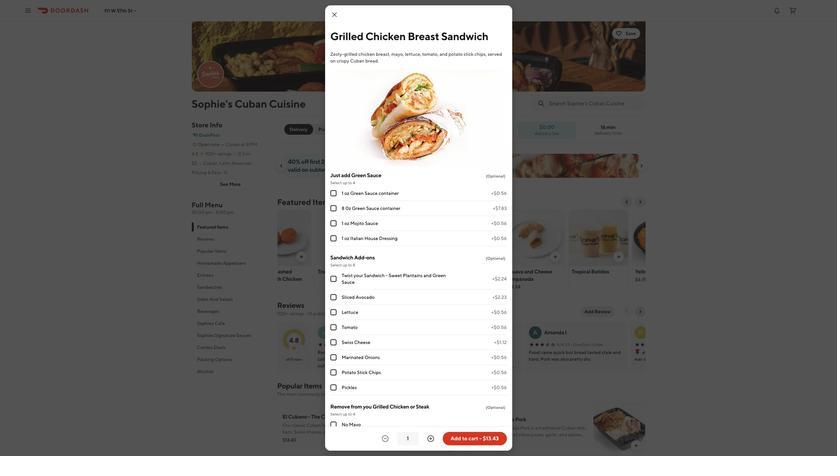 Task type: locate. For each thing, give the bounding box(es) containing it.
1 vertical spatial with
[[271, 276, 282, 282]]

0 vertical spatial grilled
[[331, 30, 364, 42]]

reviews inside button
[[197, 236, 215, 242]]

0 vertical spatial 4
[[353, 180, 356, 185]]

• right now
[[222, 142, 224, 147]]

4 down 40% off first 2 orders up to $10 off with 40welcome, valid on subtotals $15
[[353, 180, 356, 185]]

cubano
[[448, 350, 465, 355], [288, 414, 307, 420]]

stick
[[464, 52, 474, 57]]

3 doordash from the left
[[574, 342, 592, 347]]

1 4 from the top
[[353, 180, 356, 185]]

cubano up sophie's spicy chicken sandwich 'button'
[[448, 350, 465, 355]]

$10
[[358, 158, 368, 165]]

0 vertical spatial cubano
[[448, 350, 465, 355]]

1 vertical spatial featured items
[[197, 224, 228, 230]]

tropical inside button
[[572, 269, 591, 275]]

- inside • doordash order el cubano - the cuban sophie's spicy chicken sandwich
[[466, 350, 468, 355]]

and inside el cubano - the cuban our classic cuban features slow-roasted mojo pork, ham, swiss cheese, pickles, mayo, mustard, and mojo sauce served on crispy cuban bread.
[[374, 429, 382, 435]]

0 horizontal spatial with
[[271, 276, 282, 282]]

swiss down 'classic' in the bottom left of the page
[[294, 429, 306, 435]]

marinated
[[342, 355, 364, 360]]

to inside sandwich add-ons select up to 8
[[348, 263, 352, 268]]

traditional
[[539, 425, 561, 431]]

1 vertical spatial sophies
[[197, 333, 214, 338]]

1 vertical spatial (optional)
[[486, 256, 506, 261]]

meal.
[[549, 446, 560, 451]]

and up it's
[[560, 432, 568, 437]]

our up 'marinated'
[[470, 425, 478, 431]]

tropical left the fruit
[[318, 269, 337, 275]]

on
[[331, 58, 336, 64], [302, 166, 309, 173], [311, 436, 317, 441]]

1 horizontal spatial served
[[488, 52, 502, 57]]

oz up 0z
[[345, 191, 350, 196]]

bread.
[[366, 58, 379, 64], [346, 436, 360, 441]]

$13.43 for add to cart - $13.43
[[483, 435, 499, 442]]

container
[[379, 191, 399, 196], [381, 206, 401, 211]]

2 vertical spatial on
[[311, 436, 317, 441]]

up down remove at the bottom
[[343, 412, 348, 417]]

$17.91
[[470, 440, 482, 446]]

0 horizontal spatial 930+
[[205, 151, 216, 157]]

mayo, inside el cubano - the cuban our classic cuban features slow-roasted mojo pork, ham, swiss cheese, pickles, mayo, mustard, and mojo sauce served on crispy cuban bread.
[[341, 429, 353, 435]]

2 horizontal spatial 8
[[353, 263, 355, 268]]

on right valid
[[302, 166, 309, 173]]

0 horizontal spatial add item to cart image
[[299, 254, 304, 260]]

slow- inside slow roasted mojo pork our slow roasted mojo pork is a traditional cuban dish, marinated in a blend of citrus juices, garlic, and spices, then slow-roasted to juicy, tender perfection. it's a flavorful and satisfying option for any meal.
[[481, 439, 492, 444]]

+$2.23
[[493, 295, 507, 300]]

• left 12
[[305, 311, 307, 316]]

pork
[[516, 416, 527, 423], [521, 425, 531, 431]]

served inside el cubano - the cuban our classic cuban features slow-roasted mojo pork, ham, swiss cheese, pickles, mayo, mustard, and mojo sauce served on crispy cuban bread.
[[296, 436, 310, 441]]

commonly
[[298, 392, 320, 397]]

1 vertical spatial mojo
[[383, 429, 393, 435]]

to inside just add green sauce select up to 4
[[348, 180, 352, 185]]

oz for green
[[345, 191, 350, 196]]

8/9/23
[[557, 342, 570, 347]]

8 +$0.56 from the top
[[492, 385, 507, 390]]

-
[[213, 210, 215, 215], [386, 273, 388, 278], [466, 350, 468, 355], [308, 414, 310, 420], [480, 435, 482, 442]]

2 +$0.56 from the top
[[492, 221, 507, 226]]

1 doordash from the left
[[362, 342, 381, 347]]

(optional)
[[486, 174, 506, 179], [486, 256, 506, 261], [486, 405, 506, 410]]

0.3
[[238, 151, 245, 157]]

the up sophie's spicy chicken sandwich 'button'
[[468, 350, 476, 355]]

add left review
[[585, 309, 594, 314]]

option
[[518, 446, 532, 451]]

on down 'zesty-'
[[331, 58, 336, 64]]

pricing
[[192, 170, 207, 175]]

1 vertical spatial from
[[351, 404, 362, 410]]

0 vertical spatial featured
[[277, 197, 311, 207]]

select down remove at the bottom
[[331, 412, 342, 417]]

crispy inside el cubano - the cuban our classic cuban features slow-roasted mojo pork, ham, swiss cheese, pickles, mayo, mustard, and mojo sauce served on crispy cuban bread.
[[318, 436, 330, 441]]

mayo
[[349, 422, 361, 427]]

0 horizontal spatial • doordash order
[[360, 342, 392, 347]]

tropical
[[318, 269, 337, 275], [572, 269, 591, 275]]

the left most
[[277, 392, 285, 397]]

sophies signature sauces
[[197, 333, 252, 338]]

10:00
[[192, 210, 205, 215]]

0 horizontal spatial mojo
[[369, 423, 380, 428]]

with down mashed
[[271, 276, 282, 282]]

remove from you grilled chicken or steak group
[[331, 403, 507, 456]]

+$0.56 for 1 oz green sauce container
[[492, 191, 507, 196]]

2 tropical from the left
[[572, 269, 591, 275]]

111
[[104, 8, 110, 13]]

oz left mojito
[[345, 221, 350, 226]]

1 vertical spatial potato
[[342, 370, 356, 375]]

1 vertical spatial 930+
[[277, 311, 289, 316]]

• up el cubano - the cuban button
[[467, 342, 469, 347]]

$0.00
[[540, 124, 555, 130]]

2 1 from the top
[[342, 221, 344, 226]]

to left $10
[[352, 158, 357, 165]]

cheese inside the sandwich add-ons group
[[354, 340, 371, 345]]

1 vertical spatial grilled
[[381, 269, 397, 275]]

2 horizontal spatial doordash
[[574, 342, 592, 347]]

2 4 from the top
[[353, 412, 356, 417]]

1 oz italian house dressing
[[342, 236, 398, 241]]

sauce inside just add green sauce select up to 4
[[367, 172, 382, 179]]

2 off from the left
[[369, 158, 377, 165]]

• doordash order for a
[[571, 342, 604, 347]]

our inside slow roasted mojo pork our slow roasted mojo pork is a traditional cuban dish, marinated in a blend of citrus juices, garlic, and spices, then slow-roasted to juicy, tender perfection. it's a flavorful and satisfying option for any meal.
[[470, 425, 478, 431]]

green right plantains
[[433, 273, 446, 278]]

tropical fruit juices image
[[315, 210, 374, 266]]

reviews inside reviews 930+ ratings • 12 public reviews
[[277, 301, 304, 310]]

cheese right guava
[[535, 269, 553, 275]]

popular items
[[197, 249, 227, 254]]

and down "pickles"
[[351, 392, 359, 397]]

0 vertical spatial pork
[[516, 416, 527, 423]]

add item to cart image
[[299, 254, 304, 260], [362, 254, 368, 260], [634, 443, 639, 449]]

1 oz from the top
[[345, 191, 350, 196]]

slow down most on the right
[[470, 416, 481, 423]]

0 vertical spatial bread.
[[366, 58, 379, 64]]

0 vertical spatial 8
[[246, 142, 249, 147]]

None checkbox
[[331, 190, 337, 196], [331, 205, 337, 211], [331, 235, 337, 241], [331, 309, 337, 315], [331, 339, 337, 345], [331, 370, 337, 376], [331, 385, 337, 391], [331, 190, 337, 196], [331, 205, 337, 211], [331, 235, 337, 241], [331, 309, 337, 315], [331, 339, 337, 345], [331, 370, 337, 376], [331, 385, 337, 391]]

2 vertical spatial a
[[573, 439, 575, 444]]

mayo, right breast,
[[392, 52, 404, 57]]

add review button
[[581, 306, 615, 317]]

1 horizontal spatial the
[[311, 414, 320, 420]]

popular
[[197, 249, 214, 254], [277, 382, 303, 390]]

el up ham,
[[283, 414, 288, 420]]

slow up 'marinated'
[[479, 425, 489, 431]]

1 vertical spatial select
[[331, 263, 342, 268]]

and
[[210, 297, 219, 302]]

0 vertical spatial breast
[[408, 30, 440, 42]]

8:00
[[216, 210, 227, 215]]

1 (optional) from the top
[[486, 174, 506, 179]]

1 • doordash order from the left
[[360, 342, 392, 347]]

decrease quantity by 1 image
[[381, 435, 389, 443]]

breast up tomato,
[[408, 30, 440, 42]]

0 vertical spatial featured items
[[277, 197, 334, 207]]

to up satisfying
[[509, 439, 513, 444]]

add item to cart image inside "tropical batidos" button
[[617, 254, 622, 260]]

1 vertical spatial a
[[497, 432, 500, 437]]

previous image
[[625, 309, 630, 314]]

$13.43 inside button
[[483, 435, 499, 442]]

• closes at 8 pm
[[222, 142, 257, 147]]

green inside just add green sauce select up to 4
[[352, 172, 366, 179]]

breast inside grilled chicken breast sandwich $13.43
[[419, 269, 434, 275]]

order methods option group
[[284, 124, 339, 135]]

up inside 40% off first 2 orders up to $10 off with 40welcome, valid on subtotals $15
[[344, 158, 351, 165]]

no
[[342, 422, 348, 427]]

roasted down liked
[[482, 416, 502, 423]]

sandwich inside • doordash order el cubano - the cuban sophie's spicy chicken sandwich
[[472, 357, 492, 362]]

ratings
[[217, 151, 232, 157], [290, 311, 304, 316]]

sliced
[[342, 295, 355, 300]]

2 vertical spatial (optional)
[[486, 405, 506, 410]]

chicken inside stuffed mashed potato with chicken
[[283, 276, 302, 282]]

popular inside popular items the most commonly ordered items and dishes from this store
[[277, 382, 303, 390]]

roasted down in at the right of the page
[[492, 439, 508, 444]]

see
[[220, 182, 228, 187]]

8 left 0z
[[342, 206, 345, 211]]

and
[[440, 52, 448, 57], [525, 269, 534, 275], [424, 273, 432, 278], [351, 392, 359, 397], [374, 429, 382, 435], [560, 432, 568, 437], [488, 446, 496, 451]]

cuban
[[350, 58, 365, 64], [235, 97, 267, 110], [477, 350, 491, 355], [321, 414, 337, 420], [307, 423, 321, 428], [562, 425, 576, 431], [331, 436, 345, 441]]

grilled left plantains
[[381, 269, 397, 275]]

0 horizontal spatial tropical
[[318, 269, 337, 275]]

reviews up popular items
[[197, 236, 215, 242]]

and down in at the right of the page
[[488, 446, 496, 451]]

1 horizontal spatial featured
[[277, 197, 311, 207]]

1 horizontal spatial ratings
[[290, 311, 304, 316]]

mojito
[[351, 221, 364, 226]]

save
[[626, 31, 637, 36]]

order right the swiss cheese
[[381, 342, 392, 347]]

12
[[308, 311, 312, 316]]

potato left stick
[[342, 370, 356, 375]]

1 delivery from the left
[[595, 130, 612, 136]]

up up the fruit
[[343, 263, 348, 268]]

0 vertical spatial swiss
[[342, 340, 354, 345]]

0 vertical spatial roasted
[[352, 423, 368, 428]]

1 1 from the top
[[342, 191, 344, 196]]

0 vertical spatial ratings
[[217, 151, 232, 157]]

l
[[351, 329, 354, 336]]

+$0.56 for marinated onions
[[492, 355, 507, 360]]

1 horizontal spatial bread.
[[366, 58, 379, 64]]

vernon
[[333, 329, 350, 336]]

0 horizontal spatial $13.43
[[283, 437, 296, 443]]

and right plantains
[[424, 273, 432, 278]]

930+ up cuban,
[[205, 151, 216, 157]]

featured items heading
[[277, 197, 334, 207]]

ratings up latin
[[217, 151, 232, 157]]

0 vertical spatial crispy
[[337, 58, 349, 64]]

items up reviews button
[[217, 224, 228, 230]]

to left 'cart'
[[463, 435, 468, 442]]

1 vertical spatial sophie's
[[424, 357, 441, 362]]

3 select from the top
[[331, 412, 342, 417]]

served inside zesty-grilled chicken breast, mayo, lettuce, tomato, and potato stick chips, served on crispy cuban bread.
[[488, 52, 502, 57]]

2 vertical spatial the
[[311, 414, 320, 420]]

2
[[322, 158, 325, 165]]

a right in at the right of the page
[[497, 432, 500, 437]]

(optional) inside just add green sauce group
[[486, 174, 506, 179]]

0 vertical spatial (optional)
[[486, 174, 506, 179]]

am
[[206, 210, 212, 215]]

of
[[286, 357, 290, 362], [514, 432, 518, 437]]

h down the next icon
[[639, 329, 644, 336]]

popular inside button
[[197, 249, 214, 254]]

sauce down twist
[[342, 280, 355, 285]]

0z
[[346, 206, 351, 211]]

chicken inside grilled chicken breast sandwich $13.43
[[398, 269, 418, 275]]

+$0.56 for potato stick chips
[[492, 370, 507, 375]]

tropical for tropical batidos
[[572, 269, 591, 275]]

beverages button
[[192, 305, 269, 317]]

0 horizontal spatial reviews
[[197, 236, 215, 242]]

slow- inside el cubano - the cuban our classic cuban features slow-roasted mojo pork, ham, swiss cheese, pickles, mayo, mustard, and mojo sauce served on crispy cuban bread.
[[341, 423, 352, 428]]

2 doordash from the left
[[470, 342, 488, 347]]

sides and salads
[[197, 297, 233, 302]]

1 vertical spatial crispy
[[318, 436, 330, 441]]

0 vertical spatial potato
[[254, 276, 270, 282]]

reviews 930+ ratings • 12 public reviews
[[277, 301, 344, 316]]

0 vertical spatial slow
[[470, 416, 481, 423]]

2 select from the top
[[331, 263, 342, 268]]

1 +$0.56 from the top
[[492, 191, 507, 196]]

oz
[[345, 191, 350, 196], [345, 221, 350, 226], [345, 236, 350, 241]]

tropical inside button
[[318, 269, 337, 275]]

cuban,
[[203, 161, 219, 166]]

4 +$0.56 from the top
[[492, 310, 507, 315]]

pm
[[250, 142, 257, 147]]

No Mayo checkbox
[[331, 422, 337, 428]]

2 horizontal spatial $13.43
[[483, 435, 499, 442]]

doordash
[[362, 342, 381, 347], [470, 342, 488, 347], [574, 342, 592, 347]]

with
[[378, 158, 389, 165], [271, 276, 282, 282]]

0 vertical spatial sophies
[[197, 321, 214, 326]]

40welcome,
[[391, 158, 431, 165]]

sauce down '1 oz green sauce container'
[[367, 206, 380, 211]]

next button of carousel image
[[639, 163, 645, 169], [638, 199, 643, 205]]

0 vertical spatial container
[[379, 191, 399, 196]]

just add green sauce select up to 4
[[331, 172, 382, 185]]

add inside 'grilled chicken breast sandwich' dialog
[[451, 435, 461, 442]]

2 delivery from the left
[[535, 131, 552, 136]]

sophie's left spicy
[[424, 357, 441, 362]]

lettuce,
[[405, 52, 422, 57]]

add item to cart image inside sodas latinas button
[[489, 254, 495, 260]]

0 horizontal spatial featured
[[197, 224, 216, 230]]

sauce up 8 0z green sauce container
[[365, 191, 378, 196]]

+$0.56 for 1 oz mojito sauce
[[492, 221, 507, 226]]

group order
[[348, 127, 376, 132]]

0 horizontal spatial el
[[283, 414, 288, 420]]

items up the commonly
[[304, 382, 322, 390]]

breast inside dialog
[[408, 30, 440, 42]]

1 vertical spatial on
[[302, 166, 309, 173]]

potato down stuffed at bottom left
[[254, 276, 270, 282]]

select inside just add green sauce select up to 4
[[331, 180, 342, 185]]

select inside remove from you grilled chicken or steak select up to 4
[[331, 412, 342, 417]]

0 horizontal spatial potato
[[254, 276, 270, 282]]

just add green sauce group
[[331, 172, 507, 246]]

order inside button
[[363, 127, 376, 132]]

to inside remove from you grilled chicken or steak select up to 4
[[348, 412, 352, 417]]

green down just add green sauce select up to 4
[[351, 191, 364, 196]]

the up cheese,
[[311, 414, 320, 420]]

8 up juices
[[353, 263, 355, 268]]

sauce down $10
[[367, 172, 382, 179]]

• right $17.91
[[483, 440, 485, 446]]

swiss inside the sandwich add-ons group
[[342, 340, 354, 345]]

roasted inside slow roasted mojo pork our slow roasted mojo pork is a traditional cuban dish, marinated in a blend of citrus juices, garlic, and spices, then slow-roasted to juicy, tender perfection. it's a flavorful and satisfying option for any meal.
[[492, 439, 508, 444]]

up inside sandwich add-ons select up to 8
[[343, 263, 348, 268]]

featured down valid
[[277, 197, 311, 207]]

sophies
[[197, 321, 214, 326], [197, 333, 214, 338]]

reviews down stuffed mashed potato with chicken
[[277, 301, 304, 310]]

1 horizontal spatial on
[[311, 436, 317, 441]]

1 horizontal spatial a
[[536, 425, 538, 431]]

select up "tropical fruit juices"
[[331, 263, 342, 268]]

sliced avocado
[[342, 295, 375, 300]]

1 horizontal spatial 8
[[342, 206, 345, 211]]

add item to cart image for tropical fruit juices
[[362, 254, 368, 260]]

5 +$0.56 from the top
[[492, 325, 507, 330]]

on inside 40% off first 2 orders up to $10 off with 40welcome, valid on subtotals $15
[[302, 166, 309, 173]]

1 vertical spatial 4.8
[[289, 336, 299, 344]]

swiss
[[342, 340, 354, 345], [294, 429, 306, 435]]

potato
[[254, 276, 270, 282], [342, 370, 356, 375]]

on inside zesty-grilled chicken breast, mayo, lettuce, tomato, and potato stick chips, served on crispy cuban bread.
[[331, 58, 336, 64]]

grilled up grilled
[[331, 30, 364, 42]]

sophie's cuban cuisine image
[[192, 21, 646, 92], [198, 62, 223, 87]]

with right $10
[[378, 158, 389, 165]]

oz left the italian
[[345, 236, 350, 241]]

1 vertical spatial reviews
[[277, 301, 304, 310]]

4.8
[[192, 151, 199, 157], [289, 336, 299, 344]]

1 horizontal spatial from
[[375, 392, 385, 397]]

2 vertical spatial select
[[331, 412, 342, 417]]

doordash inside • doordash order el cubano - the cuban sophie's spicy chicken sandwich
[[470, 342, 488, 347]]

tropical for tropical fruit juices
[[318, 269, 337, 275]]

0 horizontal spatial mayo,
[[341, 429, 353, 435]]

1 tropical from the left
[[318, 269, 337, 275]]

1 horizontal spatial popular
[[277, 382, 303, 390]]

off right $10
[[369, 158, 377, 165]]

on down cheese,
[[311, 436, 317, 441]]

0 vertical spatial oz
[[345, 191, 350, 196]]

2 oz from the top
[[345, 221, 350, 226]]

3 oz from the top
[[345, 236, 350, 241]]

4
[[353, 180, 356, 185], [353, 412, 356, 417]]

signature
[[215, 333, 236, 338]]

sandwich add-ons select up to 8
[[331, 255, 375, 268]]

0 horizontal spatial cheese
[[354, 340, 371, 345]]

0 vertical spatial of
[[286, 357, 290, 362]]

• doordash order el cubano - the cuban sophie's spicy chicken sandwich
[[424, 342, 500, 362]]

mojo down pork,
[[383, 429, 393, 435]]

• doordash order up onions
[[360, 342, 392, 347]]

1 vertical spatial roasted
[[492, 439, 508, 444]]

2 vertical spatial 1
[[342, 236, 344, 241]]

green for oz
[[351, 191, 364, 196]]

up up $15
[[344, 158, 351, 165]]

and inside guava and cheese empanada $4.24
[[525, 269, 534, 275]]

grilled for grilled chicken breast sandwich
[[331, 30, 364, 42]]

3 1 from the top
[[342, 236, 344, 241]]

0 vertical spatial from
[[375, 392, 385, 397]]

sophie's up the info
[[192, 97, 233, 110]]

1 horizontal spatial el
[[443, 350, 448, 355]]

reviews button
[[192, 233, 269, 245]]

0 horizontal spatial our
[[283, 423, 291, 428]]

order up el cubano - the cuban button
[[489, 342, 500, 347]]

sides
[[197, 297, 209, 302]]

cuban inside slow roasted mojo pork our slow roasted mojo pork is a traditional cuban dish, marinated in a blend of citrus juices, garlic, and spices, then slow-roasted to juicy, tender perfection. it's a flavorful and satisfying option for any meal.
[[562, 425, 576, 431]]

add left 'cart'
[[451, 435, 461, 442]]

2 sophies from the top
[[197, 333, 214, 338]]

doordash for v
[[362, 342, 381, 347]]

and down pork,
[[374, 429, 382, 435]]

0.3 mi
[[238, 151, 251, 157]]

cheese up 'marinated onions'
[[354, 340, 371, 345]]

mayo, down 'no'
[[341, 429, 353, 435]]

ham,
[[283, 429, 293, 435]]

from left the you
[[351, 404, 362, 410]]

- inside full menu 10:00 am - 8:00 pm
[[213, 210, 215, 215]]

0 horizontal spatial delivery
[[535, 131, 552, 136]]

order right the group
[[363, 127, 376, 132]]

oz for mojito
[[345, 221, 350, 226]]

items left 0z
[[313, 197, 334, 207]]

sophies down the beverages
[[197, 321, 214, 326]]

0 horizontal spatial of
[[286, 357, 290, 362]]

sophies up combo on the bottom of page
[[197, 333, 214, 338]]

breast for grilled chicken breast sandwich
[[408, 30, 440, 42]]

2 horizontal spatial the
[[468, 350, 476, 355]]

4.8 up of 5 stars
[[289, 336, 299, 344]]

more
[[229, 182, 241, 187]]

3 +$0.56 from the top
[[492, 236, 507, 241]]

(optional) inside the remove from you grilled chicken or steak group
[[486, 405, 506, 410]]

group
[[348, 127, 362, 132]]

3 (optional) from the top
[[486, 405, 506, 410]]

container up 8 0z green sauce container
[[379, 191, 399, 196]]

add item to cart image
[[489, 254, 495, 260], [553, 254, 558, 260], [617, 254, 622, 260], [447, 443, 452, 449]]

featured down am
[[197, 224, 216, 230]]

1 left mojito
[[342, 221, 344, 226]]

930+ ratings •
[[205, 151, 236, 157]]

up inside remove from you grilled chicken or steak select up to 4
[[343, 412, 348, 417]]

served right "chips,"
[[488, 52, 502, 57]]

green right 0z
[[352, 206, 366, 211]]

1 horizontal spatial tropical
[[572, 269, 591, 275]]

slow- right no mayo checkbox
[[341, 423, 352, 428]]

deals
[[214, 345, 226, 350]]

1 for 1 oz italian house dressing
[[342, 236, 344, 241]]

the inside el cubano - the cuban our classic cuban features slow-roasted mojo pork, ham, swiss cheese, pickles, mayo, mustard, and mojo sauce served on crispy cuban bread.
[[311, 414, 320, 420]]

select inside sandwich add-ons select up to 8
[[331, 263, 342, 268]]

6 +$0.56 from the top
[[492, 355, 507, 360]]

slow-
[[341, 423, 352, 428], [481, 439, 492, 444]]

add to cart - $13.43 button
[[443, 432, 507, 446]]

bread. down chicken
[[366, 58, 379, 64]]

8 right at
[[246, 142, 249, 147]]

0 vertical spatial slow-
[[341, 423, 352, 428]]

from inside popular items the most commonly ordered items and dishes from this store
[[375, 392, 385, 397]]

0 vertical spatial 1
[[342, 191, 344, 196]]

1 sophies from the top
[[197, 321, 214, 326]]

juices,
[[532, 432, 545, 437]]

popular up homemade
[[197, 249, 214, 254]]

0 horizontal spatial roasted
[[352, 423, 368, 428]]

doordash for a
[[574, 342, 592, 347]]

grilled inside grilled chicken breast sandwich $13.43
[[381, 269, 397, 275]]

see more
[[220, 182, 241, 187]]

1 horizontal spatial swiss
[[342, 340, 354, 345]]

a right is
[[536, 425, 538, 431]]

previous button of carousel image
[[625, 199, 630, 205]]

sophie's spicy chicken sandwich button
[[424, 356, 492, 363]]

stick
[[357, 370, 368, 375]]

delivery left time at the top right of the page
[[595, 130, 612, 136]]

reviews for reviews 930+ ratings • 12 public reviews
[[277, 301, 304, 310]]

options
[[215, 357, 232, 362]]

Item Search search field
[[550, 100, 641, 107]]

served down cheese,
[[296, 436, 310, 441]]

cheese,
[[307, 429, 323, 435]]

store
[[394, 392, 405, 397]]

up inside just add green sauce select up to 4
[[343, 180, 348, 185]]

0 vertical spatial 4.8
[[192, 151, 199, 157]]

mojo
[[503, 416, 515, 423], [509, 425, 520, 431]]

1 horizontal spatial reviews
[[277, 301, 304, 310]]

+$0.56 for 1 oz italian house dressing
[[492, 236, 507, 241]]

mojo left pork,
[[369, 423, 380, 428]]

0 horizontal spatial popular
[[197, 249, 214, 254]]

0 vertical spatial select
[[331, 180, 342, 185]]

7 +$0.56 from the top
[[492, 370, 507, 375]]

$13.43 inside grilled chicken breast sandwich $13.43
[[381, 284, 396, 290]]

1 vertical spatial slow-
[[481, 439, 492, 444]]

delivery down $0.00
[[535, 131, 552, 136]]

and up the empanada in the right bottom of the page
[[525, 269, 534, 275]]

(optional) inside the sandwich add-ons group
[[486, 256, 506, 261]]

2 • doordash order from the left
[[571, 342, 604, 347]]

0 vertical spatial reviews
[[197, 236, 215, 242]]

0 horizontal spatial add
[[451, 435, 461, 442]]

0 vertical spatial add
[[585, 309, 594, 314]]

the inside popular items the most commonly ordered items and dishes from this store
[[277, 392, 285, 397]]

1 horizontal spatial 930+
[[277, 311, 289, 316]]

1 vertical spatial 8
[[342, 206, 345, 211]]

2 (optional) from the top
[[486, 256, 506, 261]]

sodas latinas image
[[442, 210, 502, 266]]

1 left the italian
[[342, 236, 344, 241]]

grilled right the you
[[373, 404, 389, 410]]

oz for italian
[[345, 236, 350, 241]]

2 vertical spatial 8
[[353, 263, 355, 268]]

1 horizontal spatial 4.8
[[289, 336, 299, 344]]

to up no mayo
[[348, 412, 352, 417]]

guava and cheese empanada image
[[506, 210, 565, 266]]

reviews for reviews
[[197, 236, 215, 242]]

menu
[[205, 201, 223, 209]]

slow roasted mojo pork image
[[594, 403, 646, 455]]

then
[[470, 439, 480, 444]]

cheese
[[535, 269, 553, 275], [354, 340, 371, 345]]

rice
[[652, 269, 663, 275]]

container for 8 0z green sauce container
[[381, 206, 401, 211]]

1 select from the top
[[331, 180, 342, 185]]

None checkbox
[[331, 220, 337, 226], [331, 276, 337, 282], [331, 294, 337, 300], [331, 324, 337, 330], [331, 355, 337, 361], [331, 220, 337, 226], [331, 276, 337, 282], [331, 294, 337, 300], [331, 324, 337, 330], [331, 355, 337, 361]]

0 horizontal spatial slow-
[[341, 423, 352, 428]]

breast for grilled chicken breast sandwich $13.43
[[419, 269, 434, 275]]

featured items
[[277, 197, 334, 207], [197, 224, 228, 230]]

1 vertical spatial pork
[[521, 425, 531, 431]]

1 horizontal spatial our
[[470, 425, 478, 431]]



Task type: vqa. For each thing, say whether or not it's contained in the screenshot.
cuban in the Zesty-grilled chicken breast, mayo, lettuce, tomato, and potato stick chips, served on crispy Cuban bread.
yes



Task type: describe. For each thing, give the bounding box(es) containing it.
cubano inside • doordash order el cubano - the cuban sophie's spicy chicken sandwich
[[448, 350, 465, 355]]

4 inside remove from you grilled chicken or steak select up to 4
[[353, 412, 356, 417]]

liked
[[483, 404, 494, 409]]

Delivery radio
[[284, 124, 313, 135]]

is
[[532, 425, 535, 431]]

sauce
[[283, 436, 295, 441]]

min
[[607, 124, 616, 130]]

$$ • cuban, latin american
[[192, 161, 252, 166]]

• inside • doordash order el cubano - the cuban sophie's spicy chicken sandwich
[[467, 342, 469, 347]]

with inside stuffed mashed potato with chicken
[[271, 276, 282, 282]]

el cubano - the cuban button
[[443, 349, 491, 356]]

grilled for grilled chicken breast sandwich $13.43
[[381, 269, 397, 275]]

6/4/23
[[346, 342, 359, 347]]

this
[[386, 392, 394, 397]]

+$0.56 for lettuce
[[492, 310, 507, 315]]

swiss inside el cubano - the cuban our classic cuban features slow-roasted mojo pork, ham, swiss cheese, pickles, mayo, mustard, and mojo sauce served on crispy cuban bread.
[[294, 429, 306, 435]]

combo
[[197, 345, 213, 350]]

guava
[[509, 269, 524, 275]]

avocado
[[356, 295, 375, 300]]

delivery inside $0.00 delivery fee
[[535, 131, 552, 136]]

bread. inside el cubano - the cuban our classic cuban features slow-roasted mojo pork, ham, swiss cheese, pickles, mayo, mustard, and mojo sauce served on crispy cuban bread.
[[346, 436, 360, 441]]

items inside popular items button
[[215, 249, 227, 254]]

sauce for 8 0z green sauce container
[[367, 206, 380, 211]]

0 items, open order cart image
[[790, 7, 798, 15]]

0 horizontal spatial ratings
[[217, 151, 232, 157]]

next image
[[638, 309, 643, 314]]

order down add review button
[[593, 342, 604, 347]]

public
[[313, 311, 327, 316]]

appetizers
[[223, 261, 246, 266]]

add review
[[585, 309, 611, 314]]

100% (11)
[[492, 440, 512, 446]]

empanada
[[509, 276, 534, 282]]

potato stick chips
[[342, 370, 381, 375]]

- inside button
[[480, 435, 482, 442]]

on inside el cubano - the cuban our classic cuban features slow-roasted mojo pork, ham, swiss cheese, pickles, mayo, mustard, and mojo sauce served on crispy cuban bread.
[[311, 436, 317, 441]]

and inside twist your sandwich - sweet plantains and green sauce
[[424, 273, 432, 278]]

stuffed mashed potato with chicken image
[[252, 210, 311, 266]]

0 horizontal spatial h
[[457, 329, 461, 336]]

cuban inside zesty-grilled chicken breast, mayo, lettuce, tomato, and potato stick chips, served on crispy cuban bread.
[[350, 58, 365, 64]]

tender
[[526, 439, 540, 444]]

popular for popular items the most commonly ordered items and dishes from this store
[[277, 382, 303, 390]]

steak
[[416, 404, 430, 410]]

featured inside heading
[[277, 197, 311, 207]]

chips,
[[475, 52, 487, 57]]

on for crispy
[[331, 58, 336, 64]]

sophies for sophies cafe
[[197, 321, 214, 326]]

• doordash order for v
[[360, 342, 392, 347]]

add item to cart image for tropical batidos image
[[617, 254, 622, 260]]

+$0.56 for pickles
[[492, 385, 507, 390]]

potato inside the sandwich add-ons group
[[342, 370, 356, 375]]

57th
[[117, 8, 127, 13]]

0 vertical spatial next button of carousel image
[[639, 163, 645, 169]]

entrees
[[197, 273, 214, 278]]

sandwich inside sandwich add-ons select up to 8
[[331, 255, 354, 261]]

0 horizontal spatial 4.8
[[192, 151, 199, 157]]

sophies cafe
[[197, 321, 225, 326]]

our inside el cubano - the cuban our classic cuban features slow-roasted mojo pork, ham, swiss cheese, pickles, mayo, mustard, and mojo sauce served on crispy cuban bread.
[[283, 423, 291, 428]]

add for add review
[[585, 309, 594, 314]]

2 horizontal spatial add item to cart image
[[634, 443, 639, 449]]

$13.43 for grilled chicken breast sandwich $13.43
[[381, 284, 396, 290]]

potato inside stuffed mashed potato with chicken
[[254, 276, 270, 282]]

features
[[322, 423, 340, 428]]

8 inside just add green sauce group
[[342, 206, 345, 211]]

pork,
[[381, 423, 391, 428]]

you
[[363, 404, 372, 410]]

remove
[[331, 404, 350, 410]]

8 inside sandwich add-ons select up to 8
[[353, 263, 355, 268]]

grilled
[[344, 52, 358, 57]]

sandwich add-ons group
[[331, 254, 507, 395]]

sandwich inside grilled chicken breast sandwich $13.43
[[381, 276, 404, 282]]

0 vertical spatial mojo
[[369, 423, 380, 428]]

el cubano - the cuban image
[[407, 403, 459, 455]]

930+ inside reviews 930+ ratings • 12 public reviews
[[277, 311, 289, 316]]

1 vertical spatial featured
[[197, 224, 216, 230]]

1 for 1 oz green sauce container
[[342, 191, 344, 196]]

increase quantity by 1 image
[[427, 435, 435, 443]]

breast,
[[376, 52, 391, 57]]

store info
[[192, 121, 223, 129]]

and inside zesty-grilled chicken breast, mayo, lettuce, tomato, and potato stick chips, served on crispy cuban bread.
[[440, 52, 448, 57]]

• right 8/9/23
[[571, 342, 573, 347]]

• right '$$'
[[199, 161, 201, 166]]

tropical batidos image
[[569, 210, 629, 266]]

111 w 57th st
[[104, 8, 133, 13]]

blend
[[501, 432, 513, 437]]

stuffed
[[254, 269, 272, 275]]

items inside featured items heading
[[313, 197, 334, 207]]

remove from you grilled chicken or steak select up to 4
[[331, 404, 430, 417]]

green for 0z
[[352, 206, 366, 211]]

grilled chicken breast sandwich
[[331, 30, 489, 42]]

notification bell image
[[774, 7, 782, 15]]

grilled chicken breast sandwich image
[[379, 210, 438, 266]]

tomato
[[342, 325, 358, 330]]

1 off from the left
[[302, 158, 309, 165]]

cubano inside el cubano - the cuban our classic cuban features slow-roasted mojo pork, ham, swiss cheese, pickles, mayo, mustard, and mojo sauce served on crispy cuban bread.
[[288, 414, 307, 420]]

to inside slow roasted mojo pork our slow roasted mojo pork is a traditional cuban dish, marinated in a blend of citrus juices, garlic, and spices, then slow-roasted to juicy, tender perfection. it's a flavorful and satisfying option for any meal.
[[509, 439, 513, 444]]

chicken inside remove from you grilled chicken or steak select up to 4
[[390, 404, 410, 410]]

with inside 40% off first 2 orders up to $10 off with 40welcome, valid on subtotals $15
[[378, 158, 389, 165]]

add item to cart image for sodas latinas image
[[489, 254, 495, 260]]

sauce for just add green sauce select up to 4
[[367, 172, 382, 179]]

popular for popular items
[[197, 249, 214, 254]]

fee
[[553, 131, 560, 136]]

items inside popular items the most commonly ordered items and dishes from this store
[[304, 382, 322, 390]]

16 min delivery time
[[595, 124, 622, 136]]

0 vertical spatial roasted
[[482, 416, 502, 423]]

el inside el cubano - the cuban our classic cuban features slow-roasted mojo pork, ham, swiss cheese, pickles, mayo, mustard, and mojo sauce served on crispy cuban bread.
[[283, 414, 288, 420]]

0 vertical spatial 930+
[[205, 151, 216, 157]]

sauces
[[237, 333, 252, 338]]

(optional) for remove from you grilled chicken or steak
[[486, 405, 506, 410]]

vernon l
[[333, 329, 354, 336]]

popular items the most commonly ordered items and dishes from this store
[[277, 382, 405, 397]]

1 vertical spatial slow
[[479, 425, 489, 431]]

fees
[[212, 170, 222, 175]]

sophies for sophies signature sauces
[[197, 333, 214, 338]]

homemade appetizers
[[197, 261, 246, 266]]

close grilled chicken breast sandwich image
[[331, 11, 339, 19]]

i
[[566, 329, 567, 336]]

classic
[[292, 423, 306, 428]]

$$
[[192, 161, 197, 166]]

yellow rice image
[[633, 210, 692, 266]]

+$0.56 for tomato
[[492, 325, 507, 330]]

latin
[[220, 161, 231, 166]]

it's
[[565, 439, 572, 444]]

house
[[365, 236, 379, 241]]

• left 0.3
[[234, 151, 236, 157]]

sophie's inside • doordash order el cubano - the cuban sophie's spicy chicken sandwich
[[424, 357, 441, 362]]

- inside el cubano - the cuban our classic cuban features slow-roasted mojo pork, ham, swiss cheese, pickles, mayo, mustard, and mojo sauce served on crispy cuban bread.
[[308, 414, 310, 420]]

chicken inside • doordash order el cubano - the cuban sophie's spicy chicken sandwich
[[454, 357, 471, 362]]

$4.24
[[509, 284, 521, 290]]

packing options
[[197, 357, 232, 362]]

open menu image
[[24, 7, 32, 15]]

full menu 10:00 am - 8:00 pm
[[192, 201, 234, 215]]

green for add
[[352, 172, 366, 179]]

cuban inside • doordash order el cubano - the cuban sophie's spicy chicken sandwich
[[477, 350, 491, 355]]

from inside remove from you grilled chicken or steak select up to 4
[[351, 404, 362, 410]]

+$2.24
[[493, 276, 507, 282]]

cafe
[[215, 321, 225, 326]]

to inside 40% off first 2 orders up to $10 off with 40welcome, valid on subtotals $15
[[352, 158, 357, 165]]

grilled chicken breast sandwich $13.43
[[381, 269, 434, 290]]

of inside slow roasted mojo pork our slow roasted mojo pork is a traditional cuban dish, marinated in a blend of citrus juices, garlic, and spices, then slow-roasted to juicy, tender perfection. it's a flavorful and satisfying option for any meal.
[[514, 432, 518, 437]]

sauce for 1 oz mojito sauce
[[365, 221, 378, 226]]

delivery inside 16 min delivery time
[[595, 130, 612, 136]]

packing options button
[[192, 354, 269, 366]]

swiss cheese
[[342, 340, 371, 345]]

onions
[[365, 355, 380, 360]]

yellow
[[636, 269, 651, 275]]

slow roasted mojo pork our slow roasted mojo pork is a traditional cuban dish, marinated in a blend of citrus juices, garlic, and spices, then slow-roasted to juicy, tender perfection. it's a flavorful and satisfying option for any meal.
[[470, 416, 587, 451]]

100%
[[492, 440, 504, 446]]

(optional) for sandwich add-ons
[[486, 256, 506, 261]]

grilled chicken breast sandwich dialog
[[325, 5, 513, 456]]

zesty-
[[331, 52, 344, 57]]

latinas
[[460, 269, 477, 275]]

chicken
[[359, 52, 375, 57]]

pricing & fees
[[192, 170, 222, 175]]

entrees button
[[192, 269, 269, 281]]

potato
[[449, 52, 463, 57]]

1 vertical spatial mojo
[[509, 425, 520, 431]]

tomato,
[[423, 52, 439, 57]]

1 for 1 oz mojito sauce
[[342, 221, 344, 226]]

grilled inside remove from you grilled chicken or steak select up to 4
[[373, 404, 389, 410]]

0 vertical spatial mojo
[[503, 416, 515, 423]]

cheese inside guava and cheese empanada $4.24
[[535, 269, 553, 275]]

info
[[210, 121, 223, 129]]

2 horizontal spatial a
[[573, 439, 575, 444]]

1 horizontal spatial h
[[639, 329, 644, 336]]

open
[[198, 142, 210, 147]]

ratings inside reviews 930+ ratings • 12 public reviews
[[290, 311, 304, 316]]

flavorful
[[470, 446, 487, 451]]

satisfying
[[497, 446, 517, 451]]

container for 1 oz green sauce container
[[379, 191, 399, 196]]

1 vertical spatial roasted
[[490, 425, 508, 431]]

charlie
[[439, 329, 456, 336]]

sweet
[[389, 273, 402, 278]]

0 horizontal spatial sophie's
[[192, 97, 233, 110]]

st
[[128, 8, 133, 13]]

- inside twist your sandwich - sweet plantains and green sauce
[[386, 273, 388, 278]]

crispy inside zesty-grilled chicken breast, mayo, lettuce, tomato, and potato stick chips, served on crispy cuban bread.
[[337, 58, 349, 64]]

on for subtotals
[[302, 166, 309, 173]]

• inside reviews 930+ ratings • 12 public reviews
[[305, 311, 307, 316]]

and inside popular items the most commonly ordered items and dishes from this store
[[351, 392, 359, 397]]

4 inside just add green sauce select up to 4
[[353, 180, 356, 185]]

0 horizontal spatial featured items
[[197, 224, 228, 230]]

stuffed mashed potato with chicken
[[254, 269, 302, 282]]

1 vertical spatial next button of carousel image
[[638, 199, 643, 205]]

add for add to cart - $13.43
[[451, 435, 461, 442]]

bread. inside zesty-grilled chicken breast, mayo, lettuce, tomato, and potato stick chips, served on crispy cuban bread.
[[366, 58, 379, 64]]

• right the 6/4/23 at the left
[[360, 342, 361, 347]]

sodas latinas
[[445, 269, 477, 275]]

roasted inside el cubano - the cuban our classic cuban features slow-roasted mojo pork, ham, swiss cheese, pickles, mayo, mustard, and mojo sauce served on crispy cuban bread.
[[352, 423, 368, 428]]

tropical fruit juices
[[318, 269, 365, 275]]

previous button of carousel image
[[279, 163, 284, 169]]

sauce inside twist your sandwich - sweet plantains and green sauce
[[342, 280, 355, 285]]

marinated
[[470, 432, 491, 437]]

sandwich inside twist your sandwich - sweet plantains and green sauce
[[364, 273, 385, 278]]

the inside • doordash order el cubano - the cuban sophie's spicy chicken sandwich
[[468, 350, 476, 355]]

40%
[[288, 158, 300, 165]]

sauce for 1 oz green sauce container
[[365, 191, 378, 196]]

mayo, inside zesty-grilled chicken breast, mayo, lettuce, tomato, and potato stick chips, served on crispy cuban bread.
[[392, 52, 404, 57]]

#1
[[467, 404, 472, 409]]

order inside • doordash order el cubano - the cuban sophie's spicy chicken sandwich
[[489, 342, 500, 347]]

Pickup radio
[[309, 124, 339, 135]]

add item to cart image for stuffed mashed potato with chicken
[[299, 254, 304, 260]]

combo deals
[[197, 345, 226, 350]]

1 horizontal spatial mojo
[[383, 429, 393, 435]]

Current quantity is 1 number field
[[402, 435, 415, 442]]

el inside • doordash order el cubano - the cuban sophie's spicy chicken sandwich
[[443, 350, 448, 355]]

add item to cart image for the guava and cheese empanada image
[[553, 254, 558, 260]]

(optional) for just add green sauce
[[486, 174, 506, 179]]

amanda
[[545, 329, 565, 336]]

green inside twist your sandwich - sweet plantains and green sauce
[[433, 273, 446, 278]]

add-
[[355, 255, 367, 261]]

to inside button
[[463, 435, 468, 442]]

zesty-grilled chicken breast, mayo, lettuce, tomato, and potato stick chips, served on crispy cuban bread.
[[331, 52, 502, 64]]



